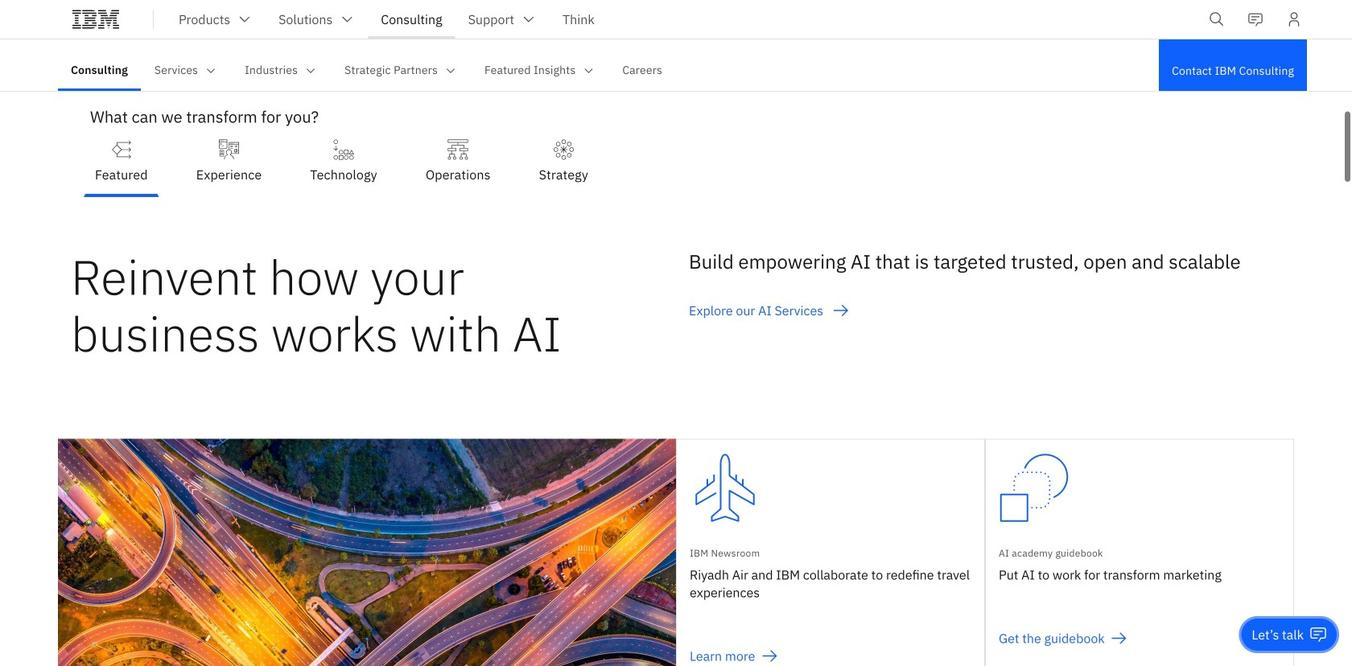Task type: describe. For each thing, give the bounding box(es) containing it.
let's talk element
[[1252, 626, 1304, 644]]



